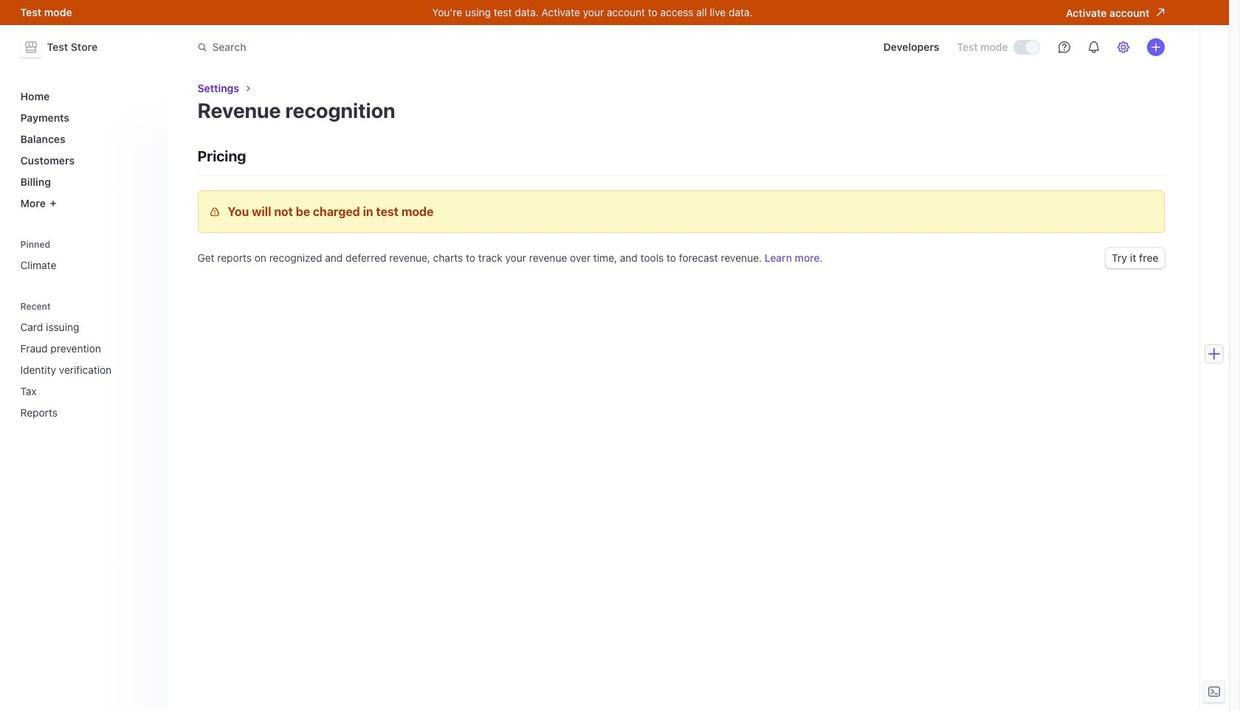 Task type: locate. For each thing, give the bounding box(es) containing it.
recent element
[[14, 301, 159, 425], [14, 315, 159, 425]]

None search field
[[189, 34, 605, 61]]

core navigation links element
[[14, 84, 159, 216]]

help image
[[1058, 41, 1070, 53]]

2 recent element from the top
[[14, 315, 159, 425]]



Task type: vqa. For each thing, say whether or not it's contained in the screenshot.
Search Text Box
yes



Task type: describe. For each thing, give the bounding box(es) containing it.
settings image
[[1117, 41, 1129, 53]]

notifications image
[[1088, 41, 1099, 53]]

Test mode checkbox
[[1014, 41, 1039, 54]]

pinned element
[[14, 239, 159, 278]]

Search text field
[[189, 34, 605, 61]]

1 recent element from the top
[[14, 301, 159, 425]]



